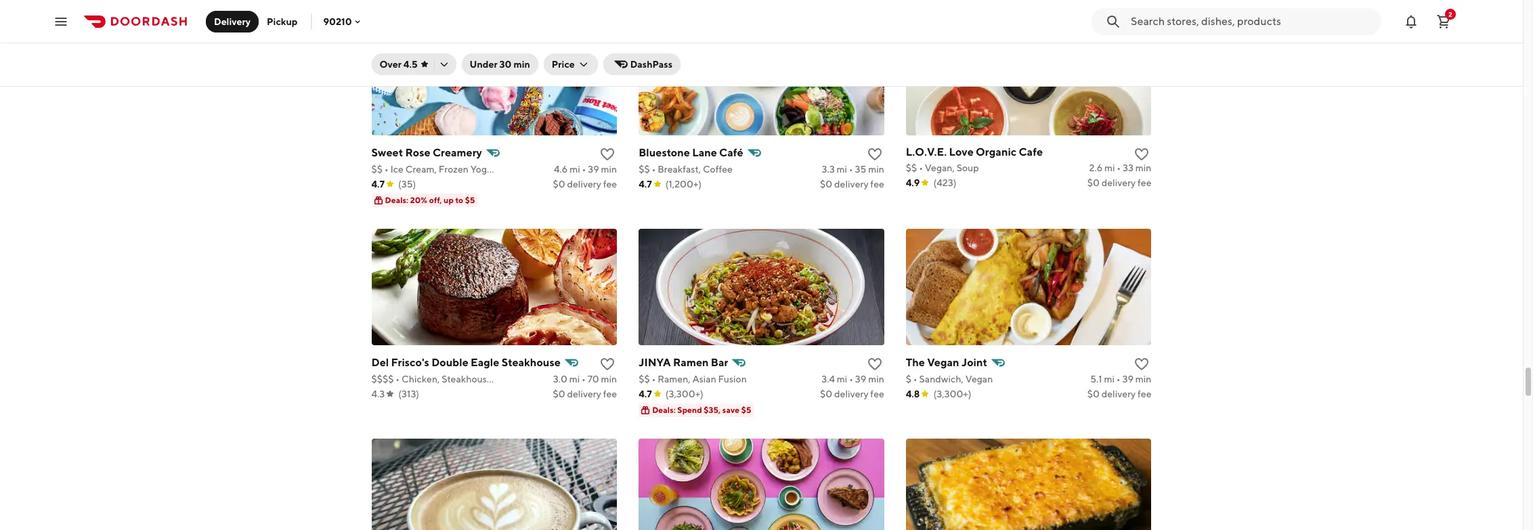 Task type: locate. For each thing, give the bounding box(es) containing it.
$​0 delivery fee down 4.6 mi • 39 min
[[553, 179, 617, 190]]

• right "$"
[[913, 374, 917, 385]]

click to add this store to your saved list image up the 3.0 mi • 70 min
[[599, 356, 616, 373]]

min for sweet rose creamery
[[601, 164, 617, 175]]

1 vertical spatial click to add this store to your saved list image
[[867, 356, 883, 373]]

min right the 35
[[868, 164, 884, 175]]

$
[[906, 374, 912, 385]]

3.3 mi • 35 min
[[822, 164, 884, 175]]

$​0 down 2.6
[[1087, 178, 1100, 188]]

click to add this store to your saved list image for 39
[[867, 356, 883, 373]]

bar
[[711, 356, 728, 369]]

(3,300+) down $ • sandwich, vegan
[[933, 389, 971, 400]]

4.7 left (35)
[[371, 179, 385, 190]]

$​0 down 3.4
[[820, 389, 832, 400]]

deals: for jinya
[[652, 405, 676, 415]]

39
[[588, 164, 599, 175], [855, 374, 866, 385], [1122, 374, 1134, 385]]

0 horizontal spatial 39
[[588, 164, 599, 175]]

$​0 delivery fee down 3.3 mi • 35 min at the top right of page
[[820, 179, 884, 190]]

39 right 3.4
[[855, 374, 866, 385]]

creamery
[[433, 146, 482, 159]]

click to add this store to your saved list image for del frisco's double eagle steakhouse
[[599, 356, 616, 373]]

mi
[[1105, 163, 1115, 174], [570, 164, 580, 175], [837, 164, 847, 175], [569, 374, 580, 385], [837, 374, 847, 385], [1104, 374, 1115, 385]]

$$$$ • chicken, steakhouses
[[371, 374, 496, 385]]

3 items, open order cart image
[[1436, 13, 1452, 29]]

(3,300+) up spend on the left bottom
[[665, 389, 703, 400]]

$$ down bluestone
[[639, 164, 650, 175]]

1 (3,300+) from the left
[[665, 389, 703, 400]]

4.7 for bluestone lane café
[[639, 179, 652, 190]]

deals: spend $35, save $5
[[652, 405, 751, 415]]

1 horizontal spatial deals:
[[652, 405, 676, 415]]

0 horizontal spatial click to add this store to your saved list image
[[867, 356, 883, 373]]

bluestone
[[639, 146, 690, 159]]

2 (3,300+) from the left
[[933, 389, 971, 400]]

dashpass
[[630, 59, 673, 70]]

sweet rose creamery
[[371, 146, 482, 159]]

0 vertical spatial deals:
[[385, 195, 408, 205]]

$5 right save
[[741, 405, 751, 415]]

0 vertical spatial $5
[[465, 195, 475, 205]]

min right 5.1
[[1136, 374, 1152, 385]]

fee down 3.3 mi • 35 min at the top right of page
[[870, 179, 884, 190]]

$​0 delivery fee down 2.6 mi • 33 min
[[1087, 178, 1152, 188]]

notification bell image
[[1403, 13, 1419, 29]]

mi right 3.3
[[837, 164, 847, 175]]

$5 right to
[[465, 195, 475, 205]]

$​0 down 5.1
[[1087, 389, 1100, 400]]

mi right '3.0'
[[569, 374, 580, 385]]

min right 33 in the top of the page
[[1136, 163, 1152, 174]]

mi right 3.4
[[837, 374, 847, 385]]

click to add this store to your saved list image up 3.4 mi • 39 min
[[867, 356, 883, 373]]

3.0 mi • 70 min
[[553, 374, 617, 385]]

4.7 down bluestone
[[639, 179, 652, 190]]

min right 4.6
[[601, 164, 617, 175]]

2 button
[[1430, 8, 1457, 35]]

steakhouse
[[502, 356, 561, 369]]

click to add this store to your saved list image up 4.6 mi • 39 min
[[599, 146, 616, 163]]

vegan up sandwich,
[[927, 356, 959, 369]]

2 horizontal spatial 39
[[1122, 374, 1134, 385]]

$​0 down '3.0'
[[553, 389, 565, 400]]

$​0
[[1087, 178, 1100, 188], [553, 179, 565, 190], [820, 179, 832, 190], [553, 389, 565, 400], [820, 389, 832, 400], [1087, 389, 1100, 400]]

1 horizontal spatial click to add this store to your saved list image
[[1134, 146, 1150, 163]]

3.4 mi • 39 min
[[822, 374, 884, 385]]

click to add this store to your saved list image for 33
[[1134, 146, 1150, 163]]

lane
[[692, 146, 717, 159]]

fee down 3.4 mi • 39 min
[[870, 389, 884, 400]]

the
[[906, 356, 925, 369]]

30
[[499, 59, 512, 70]]

delivery down 5.1 mi • 39 min
[[1102, 389, 1136, 400]]

$​0 down 4.6
[[553, 179, 565, 190]]

min left "$"
[[868, 374, 884, 385]]

0 vertical spatial click to add this store to your saved list image
[[1134, 146, 1150, 163]]

mi right 4.6
[[570, 164, 580, 175]]

delivery for bluestone lane café
[[834, 179, 869, 190]]

delivery down 3.3 mi • 35 min at the top right of page
[[834, 179, 869, 190]]

4.6
[[554, 164, 568, 175]]

$$$$
[[371, 374, 394, 385]]

organic
[[976, 146, 1017, 159]]

sweet
[[371, 146, 403, 159]]

fee
[[1138, 178, 1152, 188], [603, 179, 617, 190], [870, 179, 884, 190], [603, 389, 617, 400], [870, 389, 884, 400], [1138, 389, 1152, 400]]

jinya ramen bar
[[639, 356, 728, 369]]

39 right 5.1
[[1122, 374, 1134, 385]]

1 horizontal spatial 39
[[855, 374, 866, 385]]

•
[[919, 163, 923, 174], [1117, 163, 1121, 174], [385, 164, 389, 175], [582, 164, 586, 175], [652, 164, 656, 175], [849, 164, 853, 175], [396, 374, 400, 385], [582, 374, 586, 385], [652, 374, 656, 385], [849, 374, 853, 385], [913, 374, 917, 385], [1117, 374, 1121, 385]]

5.1
[[1090, 374, 1102, 385]]

coffee
[[703, 164, 733, 175]]

click to add this store to your saved list image up 3.3 mi • 35 min at the top right of page
[[867, 146, 883, 163]]

3.0
[[553, 374, 567, 385]]

2
[[1449, 10, 1453, 18]]

vegan,
[[925, 163, 955, 174]]

0 vertical spatial vegan
[[927, 356, 959, 369]]

39 right 4.6
[[588, 164, 599, 175]]

• left 70
[[582, 374, 586, 385]]

• right 4.6
[[582, 164, 586, 175]]

$$
[[906, 163, 917, 174], [371, 164, 383, 175], [639, 164, 650, 175], [639, 374, 650, 385]]

over 4.5 button
[[371, 53, 456, 75]]

vegan down joint
[[965, 374, 993, 385]]

$$ • vegan, soup
[[906, 163, 979, 174]]

fee down 4.6 mi • 39 min
[[603, 179, 617, 190]]

min right 30
[[514, 59, 530, 70]]

$$ down sweet
[[371, 164, 383, 175]]

frisco's
[[391, 356, 429, 369]]

$​0 delivery fee for sweet rose creamery
[[553, 179, 617, 190]]

l.o.v.e.  love organic cafe
[[906, 146, 1043, 159]]

delivery down 3.4 mi • 39 min
[[834, 389, 869, 400]]

$​0 delivery fee
[[1087, 178, 1152, 188], [553, 179, 617, 190], [820, 179, 884, 190], [553, 389, 617, 400], [820, 389, 884, 400], [1087, 389, 1152, 400]]

1 vertical spatial deals:
[[652, 405, 676, 415]]

delivery down 4.6 mi • 39 min
[[567, 179, 601, 190]]

eagle
[[471, 356, 499, 369]]

click to add this store to your saved list image up 5.1 mi • 39 min
[[1134, 356, 1150, 373]]

deals:
[[385, 195, 408, 205], [652, 405, 676, 415]]

(3,300+)
[[665, 389, 703, 400], [933, 389, 971, 400]]

4.8
[[906, 389, 920, 400]]

$​0 delivery fee for del frisco's double eagle steakhouse
[[553, 389, 617, 400]]

• left 33 in the top of the page
[[1117, 163, 1121, 174]]

4.5
[[403, 59, 418, 70]]

$​0 for the vegan joint
[[1087, 389, 1100, 400]]

click to add this store to your saved list image for sweet rose creamery
[[599, 146, 616, 163]]

3.3
[[822, 164, 835, 175]]

click to add this store to your saved list image
[[599, 146, 616, 163], [867, 146, 883, 163], [599, 356, 616, 373], [1134, 356, 1150, 373]]

fee down 5.1 mi • 39 min
[[1138, 389, 1152, 400]]

1 vertical spatial vegan
[[965, 374, 993, 385]]

jinya
[[639, 356, 671, 369]]

mi right 5.1
[[1104, 374, 1115, 385]]

the vegan joint
[[906, 356, 987, 369]]

$​0 delivery fee for jinya ramen bar
[[820, 389, 884, 400]]

asian
[[692, 374, 716, 385]]

deals: left spend on the left bottom
[[652, 405, 676, 415]]

click to add this store to your saved list image
[[1134, 146, 1150, 163], [867, 356, 883, 373]]

frozen
[[439, 164, 469, 175]]

1 horizontal spatial (3,300+)
[[933, 389, 971, 400]]

click to add this store to your saved list image right 33 in the top of the page
[[1134, 146, 1150, 163]]

4.7 down jinya in the left bottom of the page
[[639, 389, 652, 400]]

$​0 down 3.3
[[820, 179, 832, 190]]

delivery down the 3.0 mi • 70 min
[[567, 389, 601, 400]]

4.7
[[371, 179, 385, 190], [639, 179, 652, 190], [639, 389, 652, 400]]

mi for the vegan joint
[[1104, 374, 1115, 385]]

under
[[470, 59, 498, 70]]

delivery down 2.6 mi • 33 min
[[1102, 178, 1136, 188]]

over
[[380, 59, 402, 70]]

l.o.v.e.
[[906, 146, 947, 159]]

under 30 min button
[[462, 53, 538, 75]]

2.6
[[1089, 163, 1103, 174]]

$​0 delivery fee down 5.1 mi • 39 min
[[1087, 389, 1152, 400]]

4.7 for sweet rose creamery
[[371, 179, 385, 190]]

0 horizontal spatial deals:
[[385, 195, 408, 205]]

0 horizontal spatial (3,300+)
[[665, 389, 703, 400]]

fee for sweet rose creamery
[[603, 179, 617, 190]]

39 for creamery
[[588, 164, 599, 175]]

0 horizontal spatial $5
[[465, 195, 475, 205]]

fee for bluestone lane café
[[870, 179, 884, 190]]

mi right 2.6
[[1105, 163, 1115, 174]]

(423)
[[933, 178, 956, 188]]

$​0 delivery fee down the 3.0 mi • 70 min
[[553, 389, 617, 400]]

mi for del frisco's double eagle steakhouse
[[569, 374, 580, 385]]

$​0 delivery fee down 3.4 mi • 39 min
[[820, 389, 884, 400]]

min right 70
[[601, 374, 617, 385]]

deals: down (35)
[[385, 195, 408, 205]]

5.1 mi • 39 min
[[1090, 374, 1152, 385]]

Store search: begin typing to search for stores available on DoorDash text field
[[1131, 14, 1373, 29]]

4.7 for jinya ramen bar
[[639, 389, 652, 400]]

min inside button
[[514, 59, 530, 70]]

pickup button
[[259, 10, 306, 32]]

$5
[[465, 195, 475, 205], [741, 405, 751, 415]]

fee down the 3.0 mi • 70 min
[[603, 389, 617, 400]]

1 horizontal spatial $5
[[741, 405, 751, 415]]

$$ down jinya in the left bottom of the page
[[639, 374, 650, 385]]

90210 button
[[323, 16, 363, 27]]

ramen
[[673, 356, 709, 369]]



Task type: describe. For each thing, give the bounding box(es) containing it.
$​0 for jinya ramen bar
[[820, 389, 832, 400]]

delivery button
[[206, 10, 259, 32]]

$​0 for bluestone lane café
[[820, 179, 832, 190]]

35
[[855, 164, 866, 175]]

39 for joint
[[1122, 374, 1134, 385]]

double
[[431, 356, 468, 369]]

(35)
[[398, 179, 416, 190]]

1 vertical spatial $5
[[741, 405, 751, 415]]

(3,300+) for ramen
[[665, 389, 703, 400]]

under 30 min
[[470, 59, 530, 70]]

• right '$$$$' on the left of the page
[[396, 374, 400, 385]]

fee for del frisco's double eagle steakhouse
[[603, 389, 617, 400]]

cafe
[[1019, 146, 1043, 159]]

4.6 mi • 39 min
[[554, 164, 617, 175]]

click to add this store to your saved list image for the vegan joint
[[1134, 356, 1150, 373]]

breakfast,
[[658, 164, 701, 175]]

rose
[[405, 146, 430, 159]]

• down l.o.v.e.
[[919, 163, 923, 174]]

up
[[444, 195, 454, 205]]

ramen,
[[658, 374, 691, 385]]

love
[[949, 146, 974, 159]]

• right 3.4
[[849, 374, 853, 385]]

min for bluestone lane café
[[868, 164, 884, 175]]

delivery
[[214, 16, 251, 27]]

delivery for jinya ramen bar
[[834, 389, 869, 400]]

$$ for jinya ramen bar
[[639, 374, 650, 385]]

mi for bluestone lane café
[[837, 164, 847, 175]]

(3,300+) for vegan
[[933, 389, 971, 400]]

fee down 2.6 mi • 33 min
[[1138, 178, 1152, 188]]

fee for the vegan joint
[[1138, 389, 1152, 400]]

dashpass button
[[603, 53, 681, 75]]

steakhouses
[[442, 374, 496, 385]]

2.6 mi • 33 min
[[1089, 163, 1152, 174]]

$$ for bluestone lane café
[[639, 164, 650, 175]]

pickup
[[267, 16, 298, 27]]

save
[[722, 405, 740, 415]]

del
[[371, 356, 389, 369]]

mi for jinya ramen bar
[[837, 374, 847, 385]]

joint
[[962, 356, 987, 369]]

café
[[719, 146, 743, 159]]

$​0 delivery fee for bluestone lane café
[[820, 179, 884, 190]]

click to add this store to your saved list image for bluestone lane café
[[867, 146, 883, 163]]

(1,200+)
[[665, 179, 702, 190]]

del frisco's double eagle steakhouse
[[371, 356, 561, 369]]

4.3
[[371, 389, 385, 400]]

min for jinya ramen bar
[[868, 374, 884, 385]]

to
[[455, 195, 463, 205]]

deals: for sweet
[[385, 195, 408, 205]]

$​0 for del frisco's double eagle steakhouse
[[553, 389, 565, 400]]

fee for jinya ramen bar
[[870, 389, 884, 400]]

33
[[1123, 163, 1134, 174]]

chicken,
[[402, 374, 440, 385]]

20%
[[410, 195, 427, 205]]

(313)
[[398, 389, 419, 400]]

$$ up 4.9
[[906, 163, 917, 174]]

sandwich,
[[919, 374, 964, 385]]

0 horizontal spatial vegan
[[927, 356, 959, 369]]

over 4.5
[[380, 59, 418, 70]]

price button
[[544, 53, 598, 75]]

• left ice
[[385, 164, 389, 175]]

• down jinya in the left bottom of the page
[[652, 374, 656, 385]]

$$ • breakfast, coffee
[[639, 164, 733, 175]]

off,
[[429, 195, 442, 205]]

price
[[552, 59, 575, 70]]

$​0 for sweet rose creamery
[[553, 179, 565, 190]]

spend
[[677, 405, 702, 415]]

• right 5.1
[[1117, 374, 1121, 385]]

$ • sandwich, vegan
[[906, 374, 993, 385]]

fusion
[[718, 374, 747, 385]]

yogurt
[[470, 164, 499, 175]]

4.9
[[906, 178, 920, 188]]

delivery for del frisco's double eagle steakhouse
[[567, 389, 601, 400]]

open menu image
[[53, 13, 69, 29]]

90210
[[323, 16, 352, 27]]

39 for bar
[[855, 374, 866, 385]]

1 horizontal spatial vegan
[[965, 374, 993, 385]]

min for del frisco's double eagle steakhouse
[[601, 374, 617, 385]]

• left the 35
[[849, 164, 853, 175]]

$35,
[[704, 405, 721, 415]]

3.4
[[822, 374, 835, 385]]

min for the vegan joint
[[1136, 374, 1152, 385]]

bluestone lane café
[[639, 146, 743, 159]]

soup
[[957, 163, 979, 174]]

$$ for sweet rose creamery
[[371, 164, 383, 175]]

mi for sweet rose creamery
[[570, 164, 580, 175]]

cream,
[[405, 164, 437, 175]]

70
[[588, 374, 599, 385]]

ice
[[390, 164, 404, 175]]

delivery for the vegan joint
[[1102, 389, 1136, 400]]

$​0 delivery fee for the vegan joint
[[1087, 389, 1152, 400]]

delivery for sweet rose creamery
[[567, 179, 601, 190]]

$$ • ice cream, frozen yogurt
[[371, 164, 499, 175]]

• down bluestone
[[652, 164, 656, 175]]

$$ • ramen, asian fusion
[[639, 374, 747, 385]]

deals: 20% off, up to $5
[[385, 195, 475, 205]]



Task type: vqa. For each thing, say whether or not it's contained in the screenshot.
topmost popular
no



